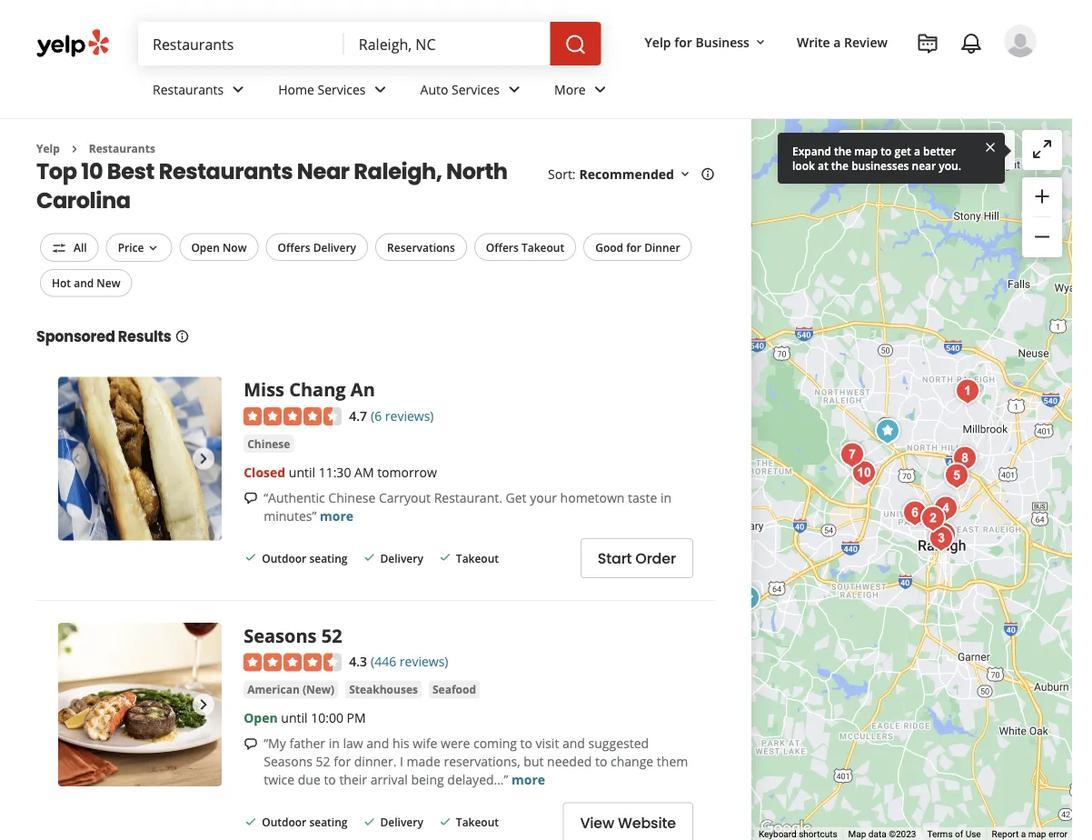 Task type: vqa. For each thing, say whether or not it's contained in the screenshot.
Expand the map to get a better look at the businesses near you.
yes



Task type: describe. For each thing, give the bounding box(es) containing it.
write
[[797, 33, 831, 50]]

16 chevron right v2 image
[[67, 142, 82, 156]]

reservations
[[387, 240, 455, 255]]

the mill image
[[835, 437, 871, 473]]

(new)
[[303, 682, 335, 697]]

data
[[869, 829, 887, 840]]

search as map moves
[[876, 142, 1005, 159]]

16 speech v2 image for seasons
[[244, 737, 258, 752]]

recommended
[[580, 165, 675, 183]]

16 checkmark v2 image for takeout
[[438, 815, 453, 829]]

a for write
[[834, 33, 842, 50]]

view website
[[581, 813, 676, 833]]

needed
[[547, 753, 592, 770]]

2 horizontal spatial and
[[563, 735, 586, 752]]

get
[[895, 143, 912, 158]]

delivery for 52
[[381, 815, 424, 830]]

0 vertical spatial miss chang an image
[[58, 377, 222, 541]]

businesses
[[852, 158, 910, 173]]

until for seasons
[[281, 709, 308, 727]]

to down suggested
[[596, 753, 608, 770]]

miss
[[244, 377, 285, 402]]

map
[[849, 829, 867, 840]]

steakhouses button
[[346, 681, 422, 699]]

chinese button
[[244, 435, 294, 453]]

to up but
[[521, 735, 533, 752]]

good for dinner button
[[584, 233, 693, 261]]

restaurants inside 'top 10 best restaurants near raleigh, north carolina'
[[159, 156, 293, 186]]

for for yelp
[[675, 33, 693, 50]]

being
[[411, 771, 444, 789]]

4.7 star rating image
[[244, 407, 342, 426]]

but
[[524, 753, 544, 770]]

terms of use
[[928, 829, 982, 840]]

more
[[555, 81, 586, 98]]

twice
[[264, 771, 295, 789]]

business
[[696, 33, 750, 50]]

sort:
[[548, 165, 576, 183]]

none field the find
[[153, 34, 330, 54]]

notifications image
[[961, 33, 983, 55]]

of
[[956, 829, 964, 840]]

shortcuts
[[799, 829, 838, 840]]

google image
[[756, 817, 817, 840]]

home
[[278, 81, 315, 98]]

keyboard shortcuts
[[759, 829, 838, 840]]

(446 reviews) link
[[371, 651, 449, 671]]

salt & lime cabo grill image
[[950, 373, 987, 410]]

search
[[876, 142, 916, 159]]

takeout inside button
[[522, 240, 565, 255]]

seating for chang
[[310, 550, 348, 565]]

arrival
[[371, 771, 408, 789]]

16 filter v2 image
[[52, 241, 66, 255]]

midwood smokehouse image
[[916, 501, 952, 537]]

4.3
[[349, 653, 367, 670]]

minutes"
[[264, 507, 317, 524]]

dinner
[[645, 240, 681, 255]]

Near text field
[[359, 34, 536, 54]]

1 vertical spatial miss chang an image
[[730, 581, 767, 617]]

report a map error link
[[993, 829, 1069, 840]]

zoom in image
[[1032, 185, 1054, 207]]

takeout for miss chang an
[[456, 550, 499, 565]]

outdoor for seasons
[[262, 815, 307, 830]]

new
[[97, 275, 120, 290]]

american
[[248, 682, 300, 697]]

business categories element
[[138, 65, 1038, 118]]

offers for offers takeout
[[486, 240, 519, 255]]

were
[[441, 735, 470, 752]]

hot and new button
[[40, 269, 132, 297]]

filters group
[[36, 233, 696, 297]]

in inside "authentic chinese carryout restaurant. get your hometown taste in minutes"
[[661, 489, 672, 506]]

yelp for yelp link
[[36, 141, 60, 156]]

expand the map to get a better look at the businesses near you. tooltip
[[778, 133, 1006, 184]]

seafood link
[[429, 681, 480, 699]]

16 chevron down v2 image for recommended
[[678, 167, 693, 182]]

open now button
[[179, 233, 259, 261]]

0 horizontal spatial seasons 52 image
[[58, 623, 222, 787]]

16 chevron down v2 image
[[754, 35, 768, 50]]

offers takeout button
[[475, 233, 577, 261]]

11:30
[[319, 463, 351, 481]]

chinese link
[[244, 435, 294, 453]]

open for open until 10:00 pm
[[244, 709, 278, 727]]

Find text field
[[153, 34, 330, 54]]

16 chevron down v2 image for price
[[146, 241, 160, 255]]

slideshow element for seasons
[[58, 623, 222, 787]]

home services
[[278, 81, 366, 98]]

more link for chang
[[320, 507, 354, 524]]

miss chang an
[[244, 377, 375, 402]]

0 vertical spatial restaurants link
[[138, 65, 264, 118]]

seafood button
[[429, 681, 480, 699]]

takeout for seasons 52
[[456, 815, 499, 830]]

closed until 11:30 am tomorrow
[[244, 463, 437, 481]]

auto
[[421, 81, 449, 98]]

24 chevron down v2 image for restaurants
[[228, 79, 249, 100]]

black ivory café image
[[948, 441, 984, 477]]

dinner.
[[354, 753, 397, 770]]

gen ramen image
[[939, 458, 976, 494]]

pm
[[347, 709, 366, 727]]

24 chevron down v2 image for home services
[[370, 79, 392, 100]]

due
[[298, 771, 321, 789]]

law
[[343, 735, 363, 752]]

an
[[351, 377, 375, 402]]

view
[[581, 813, 615, 833]]

16 checkmark v2 image for outdoor seating
[[244, 550, 258, 565]]

restaurants inside business categories element
[[153, 81, 224, 98]]

get
[[506, 489, 527, 506]]

(446
[[371, 653, 397, 670]]

yelp for business button
[[638, 25, 776, 58]]

open until 10:00 pm
[[244, 709, 366, 727]]

4.3 link
[[349, 651, 367, 671]]

report a map error
[[993, 829, 1069, 840]]

previous image
[[65, 448, 87, 470]]

review
[[845, 33, 888, 50]]

carolina
[[36, 185, 131, 215]]

none field near
[[359, 34, 536, 54]]

website
[[618, 813, 676, 833]]

seating for 52
[[310, 815, 348, 830]]

keyboard shortcuts button
[[759, 828, 838, 840]]

use
[[966, 829, 982, 840]]

next image for miss
[[193, 448, 215, 470]]

chinese inside "authentic chinese carryout restaurant. get your hometown taste in minutes"
[[329, 489, 376, 506]]

reservations button
[[376, 233, 467, 261]]

write a review
[[797, 33, 888, 50]]

(6
[[371, 407, 382, 424]]

mustang house image
[[924, 521, 960, 557]]

steakhouses
[[349, 682, 418, 697]]

visit
[[536, 735, 560, 752]]

16 info v2 image
[[175, 329, 190, 344]]

services for auto services
[[452, 81, 500, 98]]

0 vertical spatial seasons
[[244, 623, 317, 648]]

tomorrow
[[378, 463, 437, 481]]

outdoor seating for 52
[[262, 815, 348, 830]]

coming
[[474, 735, 517, 752]]

0 vertical spatial 52
[[322, 623, 342, 648]]

until for miss
[[289, 463, 316, 481]]

16 speech v2 image for miss
[[244, 491, 258, 505]]

a for report
[[1022, 829, 1027, 840]]



Task type: locate. For each thing, give the bounding box(es) containing it.
1 horizontal spatial services
[[452, 81, 500, 98]]

16 checkmark v2 image for delivery
[[362, 550, 377, 565]]

seasons up twice
[[264, 753, 313, 770]]

1 vertical spatial in
[[329, 735, 340, 752]]

16 checkmark v2 image
[[244, 550, 258, 565], [362, 550, 377, 565], [438, 815, 453, 829]]

at
[[818, 158, 829, 173]]

a
[[834, 33, 842, 50], [915, 143, 921, 158], [1022, 829, 1027, 840]]

order
[[636, 548, 676, 569]]

to right due
[[324, 771, 336, 789]]

16 speech v2 image left "my at the left of the page
[[244, 737, 258, 752]]

seasons 52 image
[[870, 413, 907, 450], [58, 623, 222, 787]]

better
[[924, 143, 957, 158]]

24 chevron down v2 image down the find text field
[[228, 79, 249, 100]]

takeout down "authentic chinese carryout restaurant. get your hometown taste in minutes"
[[456, 550, 499, 565]]

1 none field from the left
[[153, 34, 330, 54]]

slideshow element
[[58, 377, 222, 541], [58, 623, 222, 787]]

expand map image
[[1032, 138, 1054, 160]]

seating
[[310, 550, 348, 565], [310, 815, 348, 830]]

next image for seasons
[[193, 694, 215, 716]]

open for open now
[[191, 240, 220, 255]]

more for 52
[[512, 771, 546, 789]]

your
[[530, 489, 557, 506]]

made
[[407, 753, 441, 770]]

2 offers from the left
[[486, 240, 519, 255]]

0 vertical spatial chinese
[[248, 436, 290, 451]]

2 horizontal spatial 16 checkmark v2 image
[[438, 550, 453, 565]]

1 offers from the left
[[278, 240, 311, 255]]

16 chevron down v2 image inside recommended popup button
[[678, 167, 693, 182]]

in left law
[[329, 735, 340, 752]]

reviews) inside 'link'
[[400, 653, 449, 670]]

terms of use link
[[928, 829, 982, 840]]

2 vertical spatial a
[[1022, 829, 1027, 840]]

outdoor for miss
[[262, 550, 307, 565]]

a inside expand the map to get a better look at the businesses near you.
[[915, 143, 921, 158]]

outdoor down the minutes"
[[262, 550, 307, 565]]

none field up home
[[153, 34, 330, 54]]

recommended button
[[580, 165, 693, 183]]

delivery for chang
[[381, 550, 424, 565]]

steakhouses link
[[346, 681, 422, 699]]

to left "get"
[[881, 143, 892, 158]]

more link for 52
[[512, 771, 546, 789]]

10
[[81, 156, 103, 186]]

next image
[[193, 448, 215, 470], [193, 694, 215, 716]]

services for home services
[[318, 81, 366, 98]]

0 horizontal spatial a
[[834, 33, 842, 50]]

0 vertical spatial outdoor seating
[[262, 550, 348, 565]]

write a review link
[[790, 25, 896, 58]]

4.3 star rating image
[[244, 654, 342, 672]]

chinese down closed until 11:30 am tomorrow
[[329, 489, 376, 506]]

map inside expand the map to get a better look at the businesses near you.
[[855, 143, 879, 158]]

0 vertical spatial in
[[661, 489, 672, 506]]

0 horizontal spatial more link
[[320, 507, 354, 524]]

16 chevron down v2 image inside the price dropdown button
[[146, 241, 160, 255]]

0 vertical spatial seating
[[310, 550, 348, 565]]

american (new)
[[248, 682, 335, 697]]

24 chevron down v2 image left auto
[[370, 79, 392, 100]]

open up "my at the left of the page
[[244, 709, 278, 727]]

suggested
[[589, 735, 649, 752]]

the oak - raleigh image
[[847, 455, 883, 492]]

open inside button
[[191, 240, 220, 255]]

seafood
[[433, 682, 477, 697]]

greg r. image
[[1005, 25, 1038, 57]]

24 chevron down v2 image inside auto services link
[[504, 79, 526, 100]]

0 horizontal spatial in
[[329, 735, 340, 752]]

1 vertical spatial outdoor seating
[[262, 815, 348, 830]]

seasons
[[244, 623, 317, 648], [264, 753, 313, 770]]

16 info v2 image
[[701, 167, 716, 182]]

1 horizontal spatial and
[[367, 735, 389, 752]]

raleigh,
[[354, 156, 442, 186]]

change
[[611, 753, 654, 770]]

16 checkmark v2 image
[[438, 550, 453, 565], [244, 815, 258, 829], [362, 815, 377, 829]]

1 horizontal spatial for
[[627, 240, 642, 255]]

american (new) link
[[244, 681, 338, 699]]

restaurants down the find field
[[153, 81, 224, 98]]

seasons inside "my father in law and his wife were coming to visit and suggested seasons 52 for dinner. i made reservations, but needed to change them twice due to their arrival being delayed…"
[[264, 753, 313, 770]]

outdoor seating for chang
[[262, 550, 348, 565]]

1 horizontal spatial 24 chevron down v2 image
[[590, 79, 612, 100]]

24 chevron down v2 image inside more link
[[590, 79, 612, 100]]

16 checkmark v2 image down being
[[438, 815, 453, 829]]

"my father in law and his wife were coming to visit and suggested seasons 52 for dinner. i made reservations, but needed to change them twice due to their arrival being delayed…"
[[264, 735, 689, 789]]

map data ©2023
[[849, 829, 917, 840]]

0 horizontal spatial for
[[334, 753, 351, 770]]

map for moves
[[936, 142, 962, 159]]

stanbury image
[[928, 491, 965, 527]]

0 horizontal spatial map
[[855, 143, 879, 158]]

start
[[598, 548, 632, 569]]

start order link
[[581, 538, 694, 578]]

1 vertical spatial 52
[[316, 753, 331, 770]]

0 vertical spatial slideshow element
[[58, 377, 222, 541]]

1 horizontal spatial 16 chevron down v2 image
[[678, 167, 693, 182]]

1 horizontal spatial seasons 52 image
[[870, 413, 907, 450]]

group
[[1023, 177, 1063, 257]]

2 horizontal spatial map
[[1029, 829, 1047, 840]]

0 horizontal spatial 16 chevron down v2 image
[[146, 241, 160, 255]]

offers delivery button
[[266, 233, 368, 261]]

and up dinner.
[[367, 735, 389, 752]]

24 chevron down v2 image
[[370, 79, 392, 100], [504, 79, 526, 100]]

None field
[[153, 34, 330, 54], [359, 34, 536, 54]]

1 vertical spatial reviews)
[[400, 653, 449, 670]]

1 vertical spatial seasons 52 image
[[58, 623, 222, 787]]

map for error
[[1029, 829, 1047, 840]]

in right taste
[[661, 489, 672, 506]]

tazza kitchen village district image
[[897, 495, 934, 532]]

previous image
[[65, 694, 87, 716]]

1 vertical spatial yelp
[[36, 141, 60, 156]]

1 vertical spatial takeout
[[456, 550, 499, 565]]

reviews) for miss chang an
[[385, 407, 434, 424]]

0 vertical spatial more
[[320, 507, 354, 524]]

projects image
[[918, 33, 939, 55]]

(446 reviews)
[[371, 653, 449, 670]]

price button
[[106, 233, 172, 262]]

"authentic chinese carryout restaurant. get your hometown taste in minutes"
[[264, 489, 672, 524]]

good for dinner
[[596, 240, 681, 255]]

0 horizontal spatial chinese
[[248, 436, 290, 451]]

and right hot
[[74, 275, 94, 290]]

top
[[36, 156, 77, 186]]

yelp for yelp for business
[[645, 33, 672, 50]]

0 horizontal spatial offers
[[278, 240, 311, 255]]

0 vertical spatial 16 chevron down v2 image
[[678, 167, 693, 182]]

1 horizontal spatial a
[[915, 143, 921, 158]]

1 outdoor seating from the top
[[262, 550, 348, 565]]

and up needed
[[563, 735, 586, 752]]

view website link
[[563, 803, 694, 840]]

1 horizontal spatial 24 chevron down v2 image
[[504, 79, 526, 100]]

map left "get"
[[855, 143, 879, 158]]

"authentic
[[264, 489, 325, 506]]

1 vertical spatial seating
[[310, 815, 348, 830]]

1 services from the left
[[318, 81, 366, 98]]

none field up auto services
[[359, 34, 536, 54]]

restaurants link right '16 chevron right v2' icon
[[89, 141, 155, 156]]

offers for offers delivery
[[278, 240, 311, 255]]

am
[[355, 463, 374, 481]]

yelp left '16 chevron right v2' icon
[[36, 141, 60, 156]]

miss chang an image
[[58, 377, 222, 541], [730, 581, 767, 617]]

in inside "my father in law and his wife were coming to visit and suggested seasons 52 for dinner. i made reservations, but needed to change them twice due to their arrival being delayed…"
[[329, 735, 340, 752]]

reviews) right (6
[[385, 407, 434, 424]]

52 up 4.3 star rating image
[[322, 623, 342, 648]]

hometown
[[561, 489, 625, 506]]

1 seating from the top
[[310, 550, 348, 565]]

close image
[[984, 139, 998, 155]]

miss chang an link
[[244, 377, 375, 402]]

delivery down the near
[[313, 240, 357, 255]]

user actions element
[[631, 23, 1063, 135]]

more link down 11:30
[[320, 507, 354, 524]]

0 horizontal spatial 16 checkmark v2 image
[[244, 550, 258, 565]]

restaurants link down the find field
[[138, 65, 264, 118]]

outdoor seating down due
[[262, 815, 348, 830]]

1 horizontal spatial chinese
[[329, 489, 376, 506]]

terms
[[928, 829, 953, 840]]

delivery down carryout
[[381, 550, 424, 565]]

1 horizontal spatial map
[[936, 142, 962, 159]]

1 vertical spatial restaurants link
[[89, 141, 155, 156]]

24 chevron down v2 image inside home services link
[[370, 79, 392, 100]]

0 vertical spatial reviews)
[[385, 407, 434, 424]]

1 vertical spatial for
[[627, 240, 642, 255]]

2 outdoor from the top
[[262, 815, 307, 830]]

reviews)
[[385, 407, 434, 424], [400, 653, 449, 670]]

until up the "authentic
[[289, 463, 316, 481]]

24 chevron down v2 image inside restaurants link
[[228, 79, 249, 100]]

2 vertical spatial for
[[334, 753, 351, 770]]

zoom out image
[[1032, 226, 1054, 248]]

2 vertical spatial delivery
[[381, 815, 424, 830]]

2 seating from the top
[[310, 815, 348, 830]]

16 chevron down v2 image
[[678, 167, 693, 182], [146, 241, 160, 255]]

his
[[393, 735, 410, 752]]

0 vertical spatial next image
[[193, 448, 215, 470]]

0 horizontal spatial services
[[318, 81, 366, 98]]

restaurants right '16 chevron right v2' icon
[[89, 141, 155, 156]]

map left error
[[1029, 829, 1047, 840]]

2 services from the left
[[452, 81, 500, 98]]

delivery inside offers delivery 'button'
[[313, 240, 357, 255]]

52 inside "my father in law and his wife were coming to visit and suggested seasons 52 for dinner. i made reservations, but needed to change them twice due to their arrival being delayed…"
[[316, 753, 331, 770]]

1 vertical spatial seasons
[[264, 753, 313, 770]]

4.7
[[349, 407, 367, 424]]

1 vertical spatial chinese
[[329, 489, 376, 506]]

1 16 speech v2 image from the top
[[244, 491, 258, 505]]

1 vertical spatial 16 chevron down v2 image
[[146, 241, 160, 255]]

until down american (new) link
[[281, 709, 308, 727]]

1 vertical spatial open
[[244, 709, 278, 727]]

for down law
[[334, 753, 351, 770]]

services right auto
[[452, 81, 500, 98]]

2 outdoor seating from the top
[[262, 815, 348, 830]]

16 speech v2 image
[[244, 491, 258, 505], [244, 737, 258, 752]]

1 horizontal spatial yelp
[[645, 33, 672, 50]]

16 checkmark v2 image for delivery
[[362, 815, 377, 829]]

1 horizontal spatial 16 checkmark v2 image
[[362, 550, 377, 565]]

0 vertical spatial outdoor
[[262, 550, 307, 565]]

services right home
[[318, 81, 366, 98]]

a right report at the right bottom of page
[[1022, 829, 1027, 840]]

1 slideshow element from the top
[[58, 377, 222, 541]]

0 vertical spatial seasons 52 image
[[870, 413, 907, 450]]

1 vertical spatial outdoor
[[262, 815, 307, 830]]

2 slideshow element from the top
[[58, 623, 222, 787]]

16 chevron down v2 image left 16 info v2 icon
[[678, 167, 693, 182]]

seasons up 4.3 star rating image
[[244, 623, 317, 648]]

and inside button
[[74, 275, 94, 290]]

delayed…"
[[448, 771, 509, 789]]

more for chang
[[320, 507, 354, 524]]

offers down north
[[486, 240, 519, 255]]

0 vertical spatial 16 speech v2 image
[[244, 491, 258, 505]]

0 horizontal spatial 16 checkmark v2 image
[[244, 815, 258, 829]]

1 outdoor from the top
[[262, 550, 307, 565]]

takeout left good
[[522, 240, 565, 255]]

24 chevron down v2 image right the more
[[590, 79, 612, 100]]

0 horizontal spatial 24 chevron down v2 image
[[228, 79, 249, 100]]

2 horizontal spatial a
[[1022, 829, 1027, 840]]

0 horizontal spatial 24 chevron down v2 image
[[370, 79, 392, 100]]

0 horizontal spatial more
[[320, 507, 354, 524]]

yelp left the business
[[645, 33, 672, 50]]

good
[[596, 240, 624, 255]]

0 horizontal spatial and
[[74, 275, 94, 290]]

offers right now
[[278, 240, 311, 255]]

(6 reviews)
[[371, 407, 434, 424]]

0 horizontal spatial none field
[[153, 34, 330, 54]]

0 horizontal spatial miss chang an image
[[58, 377, 222, 541]]

1 horizontal spatial open
[[244, 709, 278, 727]]

reviews) for seasons 52
[[400, 653, 449, 670]]

1 horizontal spatial 16 checkmark v2 image
[[362, 815, 377, 829]]

seasons 52 link
[[244, 623, 342, 648]]

search image
[[565, 34, 587, 56]]

yelp inside button
[[645, 33, 672, 50]]

expand the map to get a better look at the businesses near you.
[[793, 143, 962, 173]]

for inside the good for dinner 'button'
[[627, 240, 642, 255]]

24 chevron down v2 image for more
[[590, 79, 612, 100]]

restaurant.
[[434, 489, 503, 506]]

seating down the minutes"
[[310, 550, 348, 565]]

16 checkmark v2 image for takeout
[[438, 550, 453, 565]]

1 horizontal spatial miss chang an image
[[730, 581, 767, 617]]

1 vertical spatial slideshow element
[[58, 623, 222, 787]]

1 horizontal spatial more link
[[512, 771, 546, 789]]

None search field
[[138, 22, 605, 65]]

look
[[793, 158, 816, 173]]

1 horizontal spatial none field
[[359, 34, 536, 54]]

0 horizontal spatial yelp
[[36, 141, 60, 156]]

(6 reviews) link
[[371, 405, 434, 425]]

2 vertical spatial takeout
[[456, 815, 499, 830]]

taste
[[628, 489, 658, 506]]

chinese inside button
[[248, 436, 290, 451]]

0 horizontal spatial open
[[191, 240, 220, 255]]

next image left closed
[[193, 448, 215, 470]]

more down but
[[512, 771, 546, 789]]

seasons 52
[[244, 623, 342, 648]]

to inside expand the map to get a better look at the businesses near you.
[[881, 143, 892, 158]]

closed
[[244, 463, 286, 481]]

delivery down the arrival
[[381, 815, 424, 830]]

1 vertical spatial next image
[[193, 694, 215, 716]]

0 vertical spatial for
[[675, 33, 693, 50]]

2 16 speech v2 image from the top
[[244, 737, 258, 752]]

2 next image from the top
[[193, 694, 215, 716]]

"my
[[264, 735, 286, 752]]

map region
[[562, 0, 1074, 840]]

1 24 chevron down v2 image from the left
[[370, 79, 392, 100]]

more link down but
[[512, 771, 546, 789]]

chinese up closed
[[248, 436, 290, 451]]

1 vertical spatial until
[[281, 709, 308, 727]]

1 vertical spatial a
[[915, 143, 921, 158]]

open left now
[[191, 240, 220, 255]]

16 checkmark v2 image down closed
[[244, 550, 258, 565]]

1 vertical spatial more
[[512, 771, 546, 789]]

2 none field from the left
[[359, 34, 536, 54]]

best
[[107, 156, 155, 186]]

0 vertical spatial takeout
[[522, 240, 565, 255]]

2 horizontal spatial 16 checkmark v2 image
[[438, 815, 453, 829]]

1 24 chevron down v2 image from the left
[[228, 79, 249, 100]]

reservations,
[[444, 753, 521, 770]]

report
[[993, 829, 1020, 840]]

more down 11:30
[[320, 507, 354, 524]]

16 checkmark v2 image down am
[[362, 550, 377, 565]]

1 horizontal spatial more
[[512, 771, 546, 789]]

north
[[447, 156, 508, 186]]

map right as
[[936, 142, 962, 159]]

now
[[223, 240, 247, 255]]

0 vertical spatial yelp
[[645, 33, 672, 50]]

keyboard
[[759, 829, 797, 840]]

for inside "my father in law and his wife were coming to visit and suggested seasons 52 for dinner. i made reservations, but needed to change them twice due to their arrival being delayed…"
[[334, 753, 351, 770]]

24 chevron down v2 image
[[228, 79, 249, 100], [590, 79, 612, 100]]

2 horizontal spatial for
[[675, 33, 693, 50]]

16 checkmark v2 image for outdoor seating
[[244, 815, 258, 829]]

i
[[400, 753, 404, 770]]

1 horizontal spatial in
[[661, 489, 672, 506]]

their
[[340, 771, 367, 789]]

open now
[[191, 240, 247, 255]]

1 vertical spatial more link
[[512, 771, 546, 789]]

16 speech v2 image down closed
[[244, 491, 258, 505]]

16 chevron down v2 image right price at the left top of the page
[[146, 241, 160, 255]]

offers inside 'button'
[[278, 240, 311, 255]]

takeout down delayed…"
[[456, 815, 499, 830]]

for inside yelp for business button
[[675, 33, 693, 50]]

0 vertical spatial until
[[289, 463, 316, 481]]

map for to
[[855, 143, 879, 158]]

you.
[[940, 158, 962, 173]]

0 vertical spatial more link
[[320, 507, 354, 524]]

more link
[[540, 65, 626, 118]]

1 vertical spatial delivery
[[381, 550, 424, 565]]

for left the business
[[675, 33, 693, 50]]

seating down due
[[310, 815, 348, 830]]

a right "get"
[[915, 143, 921, 158]]

offers
[[278, 240, 311, 255], [486, 240, 519, 255]]

52 up due
[[316, 753, 331, 770]]

open
[[191, 240, 220, 255], [244, 709, 278, 727]]

1 next image from the top
[[193, 448, 215, 470]]

reviews) right (446
[[400, 653, 449, 670]]

24 chevron down v2 image for auto services
[[504, 79, 526, 100]]

restaurants up open now button
[[159, 156, 293, 186]]

offers inside button
[[486, 240, 519, 255]]

1 horizontal spatial offers
[[486, 240, 519, 255]]

as
[[919, 142, 932, 159]]

2 24 chevron down v2 image from the left
[[504, 79, 526, 100]]

1 vertical spatial 16 speech v2 image
[[244, 737, 258, 752]]

error
[[1049, 829, 1069, 840]]

0 vertical spatial open
[[191, 240, 220, 255]]

next image left american
[[193, 694, 215, 716]]

bida manda image
[[927, 517, 963, 553]]

outdoor down twice
[[262, 815, 307, 830]]

0 vertical spatial a
[[834, 33, 842, 50]]

chinese
[[248, 436, 290, 451], [329, 489, 376, 506]]

24 chevron down v2 image right auto services
[[504, 79, 526, 100]]

0 vertical spatial delivery
[[313, 240, 357, 255]]

slideshow element for miss
[[58, 377, 222, 541]]

outdoor seating down the minutes"
[[262, 550, 348, 565]]

all button
[[40, 233, 99, 262]]

2 24 chevron down v2 image from the left
[[590, 79, 612, 100]]

a right the write
[[834, 33, 842, 50]]

for right good
[[627, 240, 642, 255]]

for for good
[[627, 240, 642, 255]]



